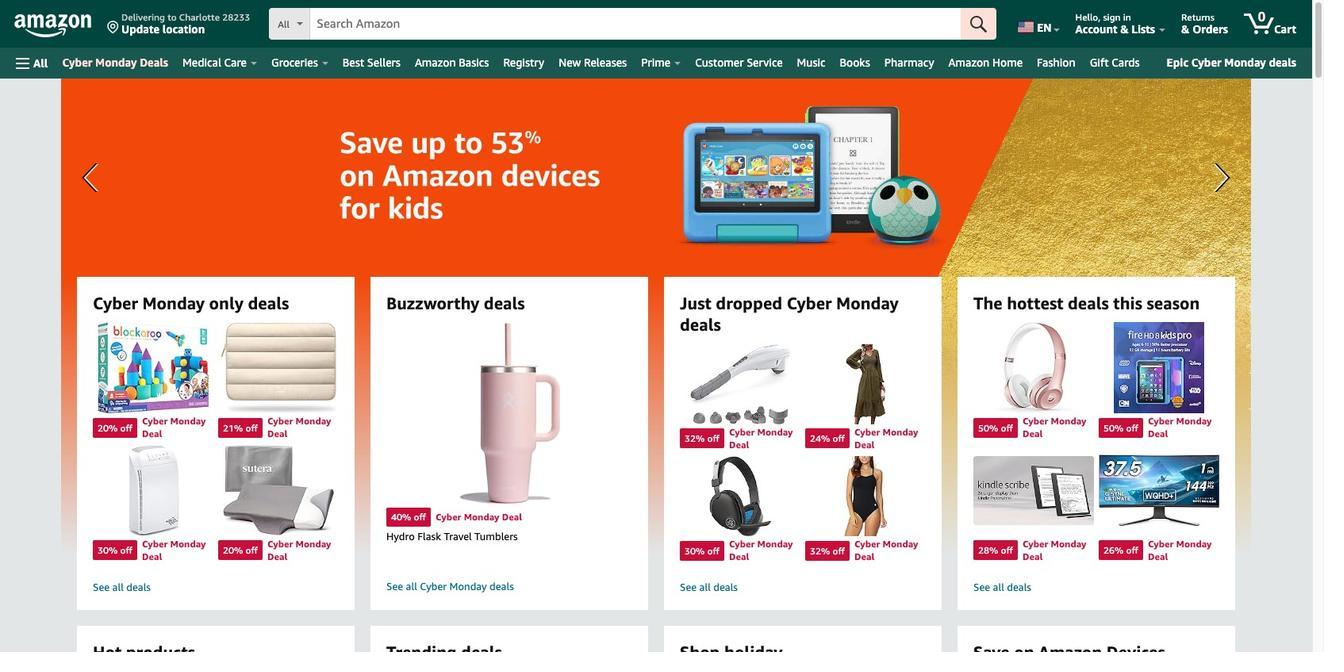 Task type: locate. For each thing, give the bounding box(es) containing it.
20% down "sutera - pillow case for the sutera orthopedic contour pillow, cervical pillow case, pillowcase for sleeping pillow, zipper pillow case, gray pillow case, viscose made from bamboo pillow cover" image
[[223, 545, 243, 557]]

50% off for "beats solo3 wireless on-ear headphones - apple w1 headphone chip, class 1 bluetooth, 40 hours of listening time, built-in microphone - rose gold (latest model)" image
[[978, 422, 1013, 434]]

account
[[1075, 22, 1117, 36]]

0 horizontal spatial amazon
[[415, 56, 456, 69]]

monday for "beats solo3 wireless on-ear headphones - apple w1 headphone chip, class 1 bluetooth, 40 hours of listening time, built-in microphone - rose gold (latest model)" image
[[1051, 415, 1087, 427]]

hydro flask travel tumblers image
[[458, 322, 560, 505]]

None submit
[[961, 8, 997, 40]]

monday inside just dropped cyber monday deals
[[836, 294, 899, 313]]

& for account
[[1120, 22, 1129, 36]]

2 horizontal spatial see all deals
[[973, 581, 1031, 593]]

1 horizontal spatial 30% off
[[685, 545, 719, 557]]

deal for msa3 air purifier for home large room up to 1590 sq ft. h13 true hepa filter air purifier for bedroom 22db, 100% ozone free air cleaner for smoke, pet odor remove 99.97% allergens, dust, pollen "image"
[[142, 551, 162, 562]]

see all deals link for deals
[[973, 581, 1219, 594]]

0 horizontal spatial &
[[1120, 22, 1129, 36]]

orders
[[1192, 22, 1228, 36]]

see for cyber monday only deals
[[93, 581, 110, 593]]

32% off for renpho rechargeable hand held deep tissue massager for muscles, back, foot, neck, shoulder, leg, calf cordless electric percussion body massage, white 'image'
[[685, 433, 719, 445]]

account & lists
[[1075, 22, 1155, 36]]

monday
[[95, 56, 137, 69], [1224, 56, 1266, 69], [142, 294, 205, 313], [836, 294, 899, 313], [170, 415, 206, 427], [296, 415, 331, 427], [1051, 415, 1087, 427], [1176, 415, 1212, 427], [757, 426, 793, 438], [883, 426, 918, 438], [464, 511, 499, 523], [170, 538, 206, 550], [296, 538, 331, 550], [1051, 538, 1087, 550], [1176, 538, 1212, 550], [757, 538, 793, 550], [883, 538, 918, 550], [449, 580, 487, 593]]

& left lists
[[1120, 22, 1129, 36]]

1 & from the left
[[1120, 22, 1129, 36]]

32% for renpho rechargeable hand held deep tissue massager for muscles, back, foot, neck, shoulder, leg, calf cordless electric percussion body massage, white 'image'
[[685, 433, 705, 445]]

0
[[1258, 9, 1266, 25]]

1 50% from the left
[[978, 422, 998, 434]]

deal for the alienware ultrawide curved gaming monitor 38 inch, 144hz refresh rate, 3840 x 1600 wqhd , ips, nvidia g-sync ultimate, 1ms response time, 2300r curvature, vesa display hdr 600, aw3821dw - white image
[[1148, 551, 1168, 562]]

see all deals link
[[93, 581, 339, 594], [680, 581, 926, 594], [973, 581, 1219, 594]]

the hottest deals this season
[[973, 294, 1200, 313]]

cyber monday deal right the 21% off
[[267, 415, 331, 440]]

1 vertical spatial all
[[33, 56, 48, 69]]

30% off for just dropped cyber monday deals
[[685, 545, 719, 557]]

all inside search field
[[278, 18, 289, 30]]

20% down blockaroo magnetic foam blocks – stem preschool toys for children, toddlers, boys and girls, the ultimate bath toy – castle set, bath building blocks, engineering toys for kids 3-6 image
[[98, 422, 118, 434]]

best sellers
[[343, 56, 401, 69]]

cyber monday deal for "beats solo3 wireless on-ear headphones - apple w1 headphone chip, class 1 bluetooth, 40 hours of listening time, built-in microphone - rose gold (latest model)" image
[[1023, 415, 1087, 440]]

off right 21%
[[246, 422, 258, 434]]

cyber inside just dropped cyber monday deals
[[787, 294, 832, 313]]

20% off down "sutera - pillow case for the sutera orthopedic contour pillow, cervical pillow case, pillowcase for sleeping pillow, zipper pillow case, gray pillow case, viscose made from bamboo pillow cover" image
[[223, 545, 258, 557]]

sign
[[1103, 11, 1121, 23]]

off for "sutera - pillow case for the sutera orthopedic contour pillow, cervical pillow case, pillowcase for sleeping pillow, zipper pillow case, gray pillow case, viscose made from bamboo pillow cover" image
[[246, 545, 258, 557]]

1 horizontal spatial 20%
[[223, 545, 243, 557]]

1 vertical spatial 20%
[[223, 545, 243, 557]]

monday for hydro flask travel tumblers image
[[464, 511, 499, 523]]

off right 24%
[[833, 433, 845, 445]]

2 50% from the left
[[1104, 422, 1124, 434]]

customer service
[[695, 56, 783, 69]]

off down the jlab jbuds work wireless headset with microphone, over ear computer headsets, wired or wireless headphones with 60+ playtime, multipoint bluetooth headset for laptop, teams, office with mic (1 pack) image
[[707, 545, 719, 557]]

deal up the jlab jbuds work wireless headset with microphone, over ear computer headsets, wired or wireless headphones with 60+ playtime, multipoint bluetooth headset for laptop, teams, office with mic (1 pack) image
[[729, 439, 749, 450]]

off down baleaf women's athletic training adjustable strap one piece swimsuit swimwear bathing suit black 32 image
[[833, 545, 845, 557]]

monday for baleaf women's athletic training adjustable strap one piece swimsuit swimwear bathing suit black 32 image
[[883, 538, 918, 550]]

deals
[[1269, 56, 1296, 69], [248, 294, 289, 313], [484, 294, 525, 313], [1068, 294, 1109, 313], [680, 315, 721, 335], [489, 580, 514, 593], [126, 581, 151, 593], [713, 581, 738, 593], [1007, 581, 1031, 593]]

deal up tumblers
[[502, 511, 522, 523]]

deals inside the navigation navigation
[[1269, 56, 1296, 69]]

& inside 'returns & orders'
[[1181, 22, 1190, 36]]

see all deals link for cyber
[[680, 581, 926, 594]]

1 horizontal spatial &
[[1181, 22, 1190, 36]]

pharmacy
[[884, 56, 934, 69]]

0 horizontal spatial 30%
[[98, 545, 118, 557]]

1 horizontal spatial 32% off
[[810, 545, 845, 557]]

basics
[[459, 56, 489, 69]]

32% down baleaf women's athletic training adjustable strap one piece swimsuit swimwear bathing suit black 32 image
[[810, 545, 830, 557]]

cyber right the 21% off
[[267, 415, 293, 427]]

cyber monday deal for msa3 air purifier for home large room up to 1590 sq ft. h13 true hepa filter air purifier for bedroom 22db, 100% ozone free air cleaner for smoke, pet odor remove 99.97% allergens, dust, pollen "image"
[[142, 538, 206, 562]]

0 horizontal spatial 50%
[[978, 422, 998, 434]]

off for prettygarden womens smocked v neck long sleeve dress empire waist ruffle midi dress swiss dot flowy fall dresses 2023 (army green,x-large) image
[[833, 433, 845, 445]]

cyber monday deal down "sutera - pillow case for the sutera orthopedic contour pillow, cervical pillow case, pillowcase for sleeping pillow, zipper pillow case, gray pillow case, viscose made from bamboo pillow cover" image
[[267, 538, 331, 562]]

cyber monday deal for the jlab jbuds work wireless headset with microphone, over ear computer headsets, wired or wireless headphones with 60+ playtime, multipoint bluetooth headset for laptop, teams, office with mic (1 pack) image
[[729, 538, 793, 562]]

deal for baleaf women's athletic training adjustable strap one piece swimsuit swimwear bathing suit black 32 image
[[854, 551, 875, 562]]

cyber monday deal
[[142, 415, 206, 440], [267, 415, 331, 440], [1023, 415, 1087, 440], [1148, 415, 1212, 440], [729, 426, 793, 450], [854, 426, 918, 450], [435, 511, 522, 523], [142, 538, 206, 562], [267, 538, 331, 562], [1023, 538, 1087, 562], [1148, 538, 1212, 562], [729, 538, 793, 562], [854, 538, 918, 562]]

1 horizontal spatial see all deals
[[680, 581, 738, 593]]

cyber monday deal down "beats solo3 wireless on-ear headphones - apple w1 headphone chip, class 1 bluetooth, 40 hours of listening time, built-in microphone - rose gold (latest model)" image
[[1023, 415, 1087, 440]]

amazon kindle scribe (16 gb) the first kindle and digital notebook, all in one, with a 10.2" 300 ppi paperwhite display, includes premium pen – oprah's favorite things 2023 image
[[973, 445, 1094, 536]]

best sellers link
[[335, 52, 408, 74]]

just
[[680, 294, 711, 313]]

cyber
[[62, 56, 92, 69], [1191, 56, 1221, 69], [93, 294, 138, 313], [787, 294, 832, 313], [142, 415, 168, 427], [267, 415, 293, 427], [1023, 415, 1048, 427], [1148, 415, 1174, 427], [729, 426, 755, 438], [854, 426, 880, 438], [435, 511, 461, 523], [142, 538, 168, 550], [267, 538, 293, 550], [1023, 538, 1048, 550], [1148, 538, 1174, 550], [729, 538, 755, 550], [854, 538, 880, 550], [420, 580, 447, 593]]

off for the alienware ultrawide curved gaming monitor 38 inch, 144hz refresh rate, 3840 x 1600 wqhd , ips, nvidia g-sync ultimate, 1ms response time, 2300r curvature, vesa display hdr 600, aw3821dw - white image
[[1126, 545, 1138, 557]]

0 vertical spatial 32%
[[685, 433, 705, 445]]

& for returns
[[1181, 22, 1190, 36]]

cyber monday deal down prettygarden womens smocked v neck long sleeve dress empire waist ruffle midi dress swiss dot flowy fall dresses 2023 (army green,x-large) image
[[854, 426, 918, 450]]

see all cyber monday deals
[[386, 580, 514, 593]]

music link
[[790, 52, 833, 74]]

50% off down "beats solo3 wireless on-ear headphones - apple w1 headphone chip, class 1 bluetooth, 40 hours of listening time, built-in microphone - rose gold (latest model)" image
[[978, 422, 1013, 434]]

travel
[[444, 530, 472, 543]]

all up groceries
[[278, 18, 289, 30]]

cyber monday deal down amazon fire hd 8 kids pro tablet- 2022, ages 6-12 | 8" hd screen, slim case for older kids, ad-free content, parental controls, 13-hr battery, 32 gb, cyber blue image
[[1148, 415, 1212, 440]]

epic cyber monday deals
[[1167, 56, 1296, 69]]

deal right '26% off'
[[1148, 551, 1168, 562]]

cyber down amazon fire hd 8 kids pro tablet- 2022, ages 6-12 | 8" hd screen, slim case for older kids, ad-free content, parental controls, 13-hr battery, 32 gb, cyber blue image
[[1148, 415, 1174, 427]]

cyber down flask on the left of page
[[420, 580, 447, 593]]

50% off down amazon fire hd 8 kids pro tablet- 2022, ages 6-12 | 8" hd screen, slim case for older kids, ad-free content, parental controls, 13-hr battery, 32 gb, cyber blue image
[[1104, 422, 1138, 434]]

cyber down baleaf women's athletic training adjustable strap one piece swimsuit swimwear bathing suit black 32 image
[[854, 538, 880, 550]]

1 vertical spatial 32%
[[810, 545, 830, 557]]

see all cyber monday deals link
[[386, 579, 632, 594]]

off down "sutera - pillow case for the sutera orthopedic contour pillow, cervical pillow case, pillowcase for sleeping pillow, zipper pillow case, gray pillow case, viscose made from bamboo pillow cover" image
[[246, 545, 258, 557]]

0 vertical spatial 32% off
[[685, 433, 719, 445]]

cyber monday deal for amazon fire hd 8 kids pro tablet- 2022, ages 6-12 | 8" hd screen, slim case for older kids, ad-free content, parental controls, 13-hr battery, 32 gb, cyber blue image
[[1148, 415, 1212, 440]]

off down "beats solo3 wireless on-ear headphones - apple w1 headphone chip, class 1 bluetooth, 40 hours of listening time, built-in microphone - rose gold (latest model)" image
[[1001, 422, 1013, 434]]

cyber monday only deals
[[93, 294, 289, 313]]

cyber down blockaroo magnetic foam blocks – stem preschool toys for children, toddlers, boys and girls, the ultimate bath toy – castle set, bath building blocks, engineering toys for kids 3-6 image
[[142, 415, 168, 427]]

30% off down msa3 air purifier for home large room up to 1590 sq ft. h13 true hepa filter air purifier for bedroom 22db, 100% ozone free air cleaner for smoke, pet odor remove 99.97% allergens, dust, pollen "image"
[[98, 545, 132, 557]]

2 horizontal spatial see all deals link
[[973, 581, 1219, 594]]

deal for the jlab jbuds work wireless headset with microphone, over ear computer headsets, wired or wireless headphones with 60+ playtime, multipoint bluetooth headset for laptop, teams, office with mic (1 pack) image
[[729, 551, 749, 562]]

amazon home link
[[941, 52, 1030, 74]]

1 horizontal spatial 50%
[[1104, 422, 1124, 434]]

main content
[[0, 79, 1312, 652]]

cyber monday deal down renpho rechargeable hand held deep tissue massager for muscles, back, foot, neck, shoulder, leg, calf cordless electric percussion body massage, white 'image'
[[729, 426, 793, 450]]

2 30% from the left
[[685, 545, 705, 557]]

0 horizontal spatial see all deals
[[93, 581, 151, 593]]

cyber monday deal down msa3 air purifier for home large room up to 1590 sq ft. h13 true hepa filter air purifier for bedroom 22db, 100% ozone free air cleaner for smoke, pet odor remove 99.97% allergens, dust, pollen "image"
[[142, 538, 206, 562]]

cyber up "hydro flask travel tumblers"
[[435, 511, 461, 523]]

amazon
[[415, 56, 456, 69], [948, 56, 990, 69]]

cyber monday deal right 28% off
[[1023, 538, 1087, 562]]

see
[[386, 580, 403, 593], [93, 581, 110, 593], [680, 581, 697, 593], [973, 581, 990, 593]]

0 horizontal spatial 20%
[[98, 422, 118, 434]]

see all deals link for only
[[93, 581, 339, 594]]

deal up the alienware ultrawide curved gaming monitor 38 inch, 144hz refresh rate, 3840 x 1600 wqhd , ips, nvidia g-sync ultimate, 1ms response time, 2300r curvature, vesa display hdr 600, aw3821dw - white image
[[1148, 428, 1168, 440]]

1 horizontal spatial amazon
[[948, 56, 990, 69]]

all
[[406, 580, 417, 593], [112, 581, 124, 593], [699, 581, 711, 593], [993, 581, 1004, 593]]

32% for baleaf women's athletic training adjustable strap one piece swimsuit swimwear bathing suit black 32 image
[[810, 545, 830, 557]]

cyber monday deal for "sutera - pillow case for the sutera orthopedic contour pillow, cervical pillow case, pillowcase for sleeping pillow, zipper pillow case, gray pillow case, viscose made from bamboo pillow cover" image
[[267, 538, 331, 562]]

1 horizontal spatial 32%
[[810, 545, 830, 557]]

deal right 28% off
[[1023, 551, 1043, 562]]

deal up msa3 air purifier for home large room up to 1590 sq ft. h13 true hepa filter air purifier for bedroom 22db, 100% ozone free air cleaner for smoke, pet odor remove 99.97% allergens, dust, pollen "image"
[[142, 428, 162, 440]]

0 horizontal spatial 50% off
[[978, 422, 1013, 434]]

see all deals for just dropped cyber monday deals
[[680, 581, 738, 593]]

off down amazon fire hd 8 kids pro tablet- 2022, ages 6-12 | 8" hd screen, slim case for older kids, ad-free content, parental controls, 13-hr battery, 32 gb, cyber blue image
[[1126, 422, 1138, 434]]

sellers
[[367, 56, 401, 69]]

1 see all deals from the left
[[93, 581, 151, 593]]

hottest
[[1007, 294, 1063, 313]]

cyber right "24% off"
[[854, 426, 880, 438]]

buzzworthy
[[386, 294, 479, 313]]

monday for prettygarden womens smocked v neck long sleeve dress empire waist ruffle midi dress swiss dot flowy fall dresses 2023 (army green,x-large) image
[[883, 426, 918, 438]]

2 see all deals link from the left
[[680, 581, 926, 594]]

off down msa3 air purifier for home large room up to 1590 sq ft. h13 true hepa filter air purifier for bedroom 22db, 100% ozone free air cleaner for smoke, pet odor remove 99.97% allergens, dust, pollen "image"
[[120, 545, 132, 557]]

0 vertical spatial all
[[278, 18, 289, 30]]

lists
[[1132, 22, 1155, 36]]

0 horizontal spatial all
[[33, 56, 48, 69]]

hydro
[[386, 530, 415, 543]]

cyber monday deal for vandel puffy laptop sleeve 13-14 inch laptop sleeve. beige laptop sleeve for women. cute carrying case laptop cover for macbook pro 14 inch laptop sleeve, macbook air m2 sleeve 13 inch, ipad pro 12.9 image
[[267, 415, 331, 440]]

off
[[120, 422, 132, 434], [246, 422, 258, 434], [1001, 422, 1013, 434], [1126, 422, 1138, 434], [707, 433, 719, 445], [833, 433, 845, 445], [414, 511, 426, 523], [120, 545, 132, 557], [246, 545, 258, 557], [1001, 545, 1013, 557], [1126, 545, 1138, 557], [707, 545, 719, 557], [833, 545, 845, 557]]

cyber for prettygarden womens smocked v neck long sleeve dress empire waist ruffle midi dress swiss dot flowy fall dresses 2023 (army green,x-large) image
[[854, 426, 880, 438]]

0 vertical spatial 20% off
[[98, 422, 132, 434]]

32% off
[[685, 433, 719, 445], [810, 545, 845, 557]]

1 horizontal spatial see all deals link
[[680, 581, 926, 594]]

deal down "sutera - pillow case for the sutera orthopedic contour pillow, cervical pillow case, pillowcase for sleeping pillow, zipper pillow case, gray pillow case, viscose made from bamboo pillow cover" image
[[267, 551, 288, 562]]

amazon basics link
[[408, 52, 496, 74]]

cyber monday deals
[[62, 56, 168, 69]]

1 amazon from the left
[[415, 56, 456, 69]]

cyber down renpho rechargeable hand held deep tissue massager for muscles, back, foot, neck, shoulder, leg, calf cordless electric percussion body massage, white 'image'
[[729, 426, 755, 438]]

off right 26%
[[1126, 545, 1138, 557]]

msa3 air purifier for home large room up to 1590 sq ft. h13 true hepa filter air purifier for bedroom 22db, 100% ozone free air cleaner for smoke, pet odor remove 99.97% allergens, dust, pollen image
[[93, 445, 213, 536]]

1 see all deals link from the left
[[93, 581, 339, 594]]

cyber monday deal left 21%
[[142, 415, 206, 440]]

amazon for amazon basics
[[415, 56, 456, 69]]

flask
[[417, 530, 441, 543]]

1 30% from the left
[[98, 545, 118, 557]]

all down amazon image
[[33, 56, 48, 69]]

21% off
[[223, 422, 258, 434]]

amazon left home
[[948, 56, 990, 69]]

deal for vandel puffy laptop sleeve 13-14 inch laptop sleeve. beige laptop sleeve for women. cute carrying case laptop cover for macbook pro 14 inch laptop sleeve, macbook air m2 sleeve 13 inch, ipad pro 12.9 image
[[267, 428, 288, 440]]

amazon home
[[948, 56, 1023, 69]]

monday for msa3 air purifier for home large room up to 1590 sq ft. h13 true hepa filter air purifier for bedroom 22db, 100% ozone free air cleaner for smoke, pet odor remove 99.97% allergens, dust, pollen "image"
[[170, 538, 206, 550]]

0 horizontal spatial 32% off
[[685, 433, 719, 445]]

50%
[[978, 422, 998, 434], [1104, 422, 1124, 434]]

30% down the jlab jbuds work wireless headset with microphone, over ear computer headsets, wired or wireless headphones with 60+ playtime, multipoint bluetooth headset for laptop, teams, office with mic (1 pack) image
[[685, 545, 705, 557]]

groceries
[[271, 56, 318, 69]]

1 vertical spatial 32% off
[[810, 545, 845, 557]]

30% off
[[98, 545, 132, 557], [685, 545, 719, 557]]

off right 28%
[[1001, 545, 1013, 557]]

save up to 53% on amazon devices for kids. image
[[61, 79, 1251, 555]]

26%
[[1104, 545, 1124, 557]]

deal down msa3 air purifier for home large room up to 1590 sq ft. h13 true hepa filter air purifier for bedroom 22db, 100% ozone free air cleaner for smoke, pet odor remove 99.97% allergens, dust, pollen "image"
[[142, 551, 162, 562]]

monday for the jlab jbuds work wireless headset with microphone, over ear computer headsets, wired or wireless headphones with 60+ playtime, multipoint bluetooth headset for laptop, teams, office with mic (1 pack) image
[[757, 538, 793, 550]]

32% off down baleaf women's athletic training adjustable strap one piece swimsuit swimwear bathing suit black 32 image
[[810, 545, 845, 557]]

1 vertical spatial 20% off
[[223, 545, 258, 557]]

off for renpho rechargeable hand held deep tissue massager for muscles, back, foot, neck, shoulder, leg, calf cordless electric percussion body massage, white 'image'
[[707, 433, 719, 445]]

cyber monday deal down baleaf women's athletic training adjustable strap one piece swimsuit swimwear bathing suit black 32 image
[[854, 538, 918, 562]]

cyber monday deal down the jlab jbuds work wireless headset with microphone, over ear computer headsets, wired or wireless headphones with 60+ playtime, multipoint bluetooth headset for laptop, teams, office with mic (1 pack) image
[[729, 538, 793, 562]]

customer service link
[[688, 52, 790, 74]]

cyber right the dropped
[[787, 294, 832, 313]]

1 horizontal spatial 20% off
[[223, 545, 258, 557]]

deal for prettygarden womens smocked v neck long sleeve dress empire waist ruffle midi dress swiss dot flowy fall dresses 2023 (army green,x-large) image
[[854, 439, 875, 450]]

cyber down msa3 air purifier for home large room up to 1590 sq ft. h13 true hepa filter air purifier for bedroom 22db, 100% ozone free air cleaner for smoke, pet odor remove 99.97% allergens, dust, pollen "image"
[[142, 538, 168, 550]]

2 amazon from the left
[[948, 56, 990, 69]]

50% down "beats solo3 wireless on-ear headphones - apple w1 headphone chip, class 1 bluetooth, 40 hours of listening time, built-in microphone - rose gold (latest model)" image
[[978, 422, 998, 434]]

deal for blockaroo magnetic foam blocks – stem preschool toys for children, toddlers, boys and girls, the ultimate bath toy – castle set, bath building blocks, engineering toys for kids 3-6 image
[[142, 428, 162, 440]]

3 see all deals from the left
[[973, 581, 1031, 593]]

cyber inside 'link'
[[420, 580, 447, 593]]

cyber right 28% off
[[1023, 538, 1048, 550]]

50% down amazon fire hd 8 kids pro tablet- 2022, ages 6-12 | 8" hd screen, slim case for older kids, ad-free content, parental controls, 13-hr battery, 32 gb, cyber blue image
[[1104, 422, 1124, 434]]

cyber right '26% off'
[[1148, 538, 1174, 550]]

deal down baleaf women's athletic training adjustable strap one piece swimsuit swimwear bathing suit black 32 image
[[854, 551, 875, 562]]

all
[[278, 18, 289, 30], [33, 56, 48, 69]]

deal right the 21% off
[[267, 428, 288, 440]]

cyber monday deal right '26% off'
[[1148, 538, 1212, 562]]

cyber down "sutera - pillow case for the sutera orthopedic contour pillow, cervical pillow case, pillowcase for sleeping pillow, zipper pillow case, gray pillow case, viscose made from bamboo pillow cover" image
[[267, 538, 293, 550]]

books
[[840, 56, 870, 69]]

medical care link
[[175, 52, 264, 74]]

gift
[[1090, 56, 1109, 69]]

medical care
[[183, 56, 247, 69]]

50% for "beats solo3 wireless on-ear headphones - apple w1 headphone chip, class 1 bluetooth, 40 hours of listening time, built-in microphone - rose gold (latest model)" image
[[978, 422, 998, 434]]

2 30% off from the left
[[685, 545, 719, 557]]

cyber down "beats solo3 wireless on-ear headphones - apple w1 headphone chip, class 1 bluetooth, 40 hours of listening time, built-in microphone - rose gold (latest model)" image
[[1023, 415, 1048, 427]]

cyber for renpho rechargeable hand held deep tissue massager for muscles, back, foot, neck, shoulder, leg, calf cordless electric percussion body massage, white 'image'
[[729, 426, 755, 438]]

2 & from the left
[[1181, 22, 1190, 36]]

30% off for cyber monday only deals
[[98, 545, 132, 557]]

cyber for blockaroo magnetic foam blocks – stem preschool toys for children, toddlers, boys and girls, the ultimate bath toy – castle set, bath building blocks, engineering toys for kids 3-6 image
[[142, 415, 168, 427]]

0 vertical spatial 20%
[[98, 422, 118, 434]]

cyber monday deal for the alienware ultrawide curved gaming monitor 38 inch, 144hz refresh rate, 3840 x 1600 wqhd , ips, nvidia g-sync ultimate, 1ms response time, 2300r curvature, vesa display hdr 600, aw3821dw - white image
[[1148, 538, 1212, 562]]

off down blockaroo magnetic foam blocks – stem preschool toys for children, toddlers, boys and girls, the ultimate bath toy – castle set, bath building blocks, engineering toys for kids 3-6 image
[[120, 422, 132, 434]]

deal up "amazon kindle scribe (16 gb) the first kindle and digital notebook, all in one, with a 10.2" 300 ppi paperwhite display, includes premium pen – oprah's favorite things 2023" image
[[1023, 428, 1043, 440]]

32%
[[685, 433, 705, 445], [810, 545, 830, 557]]

32% down renpho rechargeable hand held deep tissue massager for muscles, back, foot, neck, shoulder, leg, calf cordless electric percussion body massage, white 'image'
[[685, 433, 705, 445]]

cyber down the jlab jbuds work wireless headset with microphone, over ear computer headsets, wired or wireless headphones with 60+ playtime, multipoint bluetooth headset for laptop, teams, office with mic (1 pack) image
[[729, 538, 755, 550]]

32% off for baleaf women's athletic training adjustable strap one piece swimsuit swimwear bathing suit black 32 image
[[810, 545, 845, 557]]

amazon left basics
[[415, 56, 456, 69]]

monday for "amazon kindle scribe (16 gb) the first kindle and digital notebook, all in one, with a 10.2" 300 ppi paperwhite display, includes premium pen – oprah's favorite things 2023" image
[[1051, 538, 1087, 550]]

20% for blockaroo magnetic foam blocks – stem preschool toys for children, toddlers, boys and girls, the ultimate bath toy – castle set, bath building blocks, engineering toys for kids 3-6 image
[[98, 422, 118, 434]]

2 50% off from the left
[[1104, 422, 1138, 434]]

gift cards
[[1090, 56, 1140, 69]]

cyber monday deal for baleaf women's athletic training adjustable strap one piece swimsuit swimwear bathing suit black 32 image
[[854, 538, 918, 562]]

20% off down blockaroo magnetic foam blocks – stem preschool toys for children, toddlers, boys and girls, the ultimate bath toy – castle set, bath building blocks, engineering toys for kids 3-6 image
[[98, 422, 132, 434]]

off down renpho rechargeable hand held deep tissue massager for muscles, back, foot, neck, shoulder, leg, calf cordless electric percussion body massage, white 'image'
[[707, 433, 719, 445]]

50% off for amazon fire hd 8 kids pro tablet- 2022, ages 6-12 | 8" hd screen, slim case for older kids, ad-free content, parental controls, 13-hr battery, 32 gb, cyber blue image
[[1104, 422, 1138, 434]]

1 horizontal spatial 50% off
[[1104, 422, 1138, 434]]

1 30% off from the left
[[98, 545, 132, 557]]

deal
[[142, 428, 162, 440], [267, 428, 288, 440], [1023, 428, 1043, 440], [1148, 428, 1168, 440], [729, 439, 749, 450], [854, 439, 875, 450], [502, 511, 522, 523], [142, 551, 162, 562], [267, 551, 288, 562], [1023, 551, 1043, 562], [1148, 551, 1168, 562], [729, 551, 749, 562], [854, 551, 875, 562]]

en
[[1037, 21, 1052, 34]]

0 horizontal spatial 32%
[[685, 433, 705, 445]]

cyber monday deal up tumblers
[[435, 511, 522, 523]]

deal for renpho rechargeable hand held deep tissue massager for muscles, back, foot, neck, shoulder, leg, calf cordless electric percussion body massage, white 'image'
[[729, 439, 749, 450]]

customer
[[695, 56, 744, 69]]

deal down the jlab jbuds work wireless headset with microphone, over ear computer headsets, wired or wireless headphones with 60+ playtime, multipoint bluetooth headset for laptop, teams, office with mic (1 pack) image
[[729, 551, 749, 562]]

3 see all deals link from the left
[[973, 581, 1219, 594]]

to
[[168, 11, 177, 23]]

see inside 'link'
[[386, 580, 403, 593]]

cyber for baleaf women's athletic training adjustable strap one piece swimsuit swimwear bathing suit black 32 image
[[854, 538, 880, 550]]

& left orders
[[1181, 22, 1190, 36]]

2 see all deals from the left
[[680, 581, 738, 593]]

location
[[162, 22, 205, 36]]

0 horizontal spatial see all deals link
[[93, 581, 339, 594]]

1 50% off from the left
[[978, 422, 1013, 434]]

amazon image
[[14, 14, 91, 38]]

1 horizontal spatial all
[[278, 18, 289, 30]]

0 horizontal spatial 20% off
[[98, 422, 132, 434]]

service
[[747, 56, 783, 69]]

20% for "sutera - pillow case for the sutera orthopedic contour pillow, cervical pillow case, pillowcase for sleeping pillow, zipper pillow case, gray pillow case, viscose made from bamboo pillow cover" image
[[223, 545, 243, 557]]

30% down msa3 air purifier for home large room up to 1590 sq ft. h13 true hepa filter air purifier for bedroom 22db, 100% ozone free air cleaner for smoke, pet odor remove 99.97% allergens, dust, pollen "image"
[[98, 545, 118, 557]]

returns
[[1181, 11, 1214, 23]]

32% off down renpho rechargeable hand held deep tissue massager for muscles, back, foot, neck, shoulder, leg, calf cordless electric percussion body massage, white 'image'
[[685, 433, 719, 445]]

1 horizontal spatial 30%
[[685, 545, 705, 557]]

30% off down the jlab jbuds work wireless headset with microphone, over ear computer headsets, wired or wireless headphones with 60+ playtime, multipoint bluetooth headset for laptop, teams, office with mic (1 pack) image
[[685, 545, 719, 557]]

cyber for msa3 air purifier for home large room up to 1590 sq ft. h13 true hepa filter air purifier for bedroom 22db, 100% ozone free air cleaner for smoke, pet odor remove 99.97% allergens, dust, pollen "image"
[[142, 538, 168, 550]]

28% off
[[978, 545, 1013, 557]]

see for the hottest deals this season
[[973, 581, 990, 593]]

0 horizontal spatial 30% off
[[98, 545, 132, 557]]

off for "amazon kindle scribe (16 gb) the first kindle and digital notebook, all in one, with a 10.2" 300 ppi paperwhite display, includes premium pen – oprah's favorite things 2023" image
[[1001, 545, 1013, 557]]

this
[[1113, 294, 1142, 313]]

20% off
[[98, 422, 132, 434], [223, 545, 258, 557]]

off for amazon fire hd 8 kids pro tablet- 2022, ages 6-12 | 8" hd screen, slim case for older kids, ad-free content, parental controls, 13-hr battery, 32 gb, cyber blue image
[[1126, 422, 1138, 434]]

deal right "24% off"
[[854, 439, 875, 450]]

amazon for amazon home
[[948, 56, 990, 69]]

30%
[[98, 545, 118, 557], [685, 545, 705, 557]]



Task type: describe. For each thing, give the bounding box(es) containing it.
monday for "sutera - pillow case for the sutera orthopedic contour pillow, cervical pillow case, pillowcase for sleeping pillow, zipper pillow case, gray pillow case, viscose made from bamboo pillow cover" image
[[296, 538, 331, 550]]

gift cards link
[[1083, 52, 1157, 74]]

monday for renpho rechargeable hand held deep tissue massager for muscles, back, foot, neck, shoulder, leg, calf cordless electric percussion body massage, white 'image'
[[757, 426, 793, 438]]

new
[[559, 56, 581, 69]]

40
[[391, 511, 402, 523]]

pharmacy link
[[877, 52, 941, 74]]

cyber for amazon fire hd 8 kids pro tablet- 2022, ages 6-12 | 8" hd screen, slim case for older kids, ad-free content, parental controls, 13-hr battery, 32 gb, cyber blue image
[[1148, 415, 1174, 427]]

navigation navigation
[[0, 0, 1312, 79]]

update
[[121, 22, 160, 36]]

music
[[797, 56, 825, 69]]

28233
[[222, 11, 250, 23]]

prime link
[[634, 52, 688, 74]]

cyber for the alienware ultrawide curved gaming monitor 38 inch, 144hz refresh rate, 3840 x 1600 wqhd , ips, nvidia g-sync ultimate, 1ms response time, 2300r curvature, vesa display hdr 600, aw3821dw - white image
[[1148, 538, 1174, 550]]

hello, sign in
[[1075, 11, 1131, 23]]

cart
[[1274, 22, 1296, 36]]

dropped
[[716, 294, 782, 313]]

the
[[973, 294, 1003, 313]]

40 % off
[[391, 511, 426, 523]]

new releases link
[[552, 52, 634, 74]]

off right %
[[414, 511, 426, 523]]

alienware ultrawide curved gaming monitor 38 inch, 144hz refresh rate, 3840 x 1600 wqhd , ips, nvidia g-sync ultimate, 1ms response time, 2300r curvature, vesa display hdr 600, aw3821dw - white image
[[1099, 445, 1219, 536]]

vandel puffy laptop sleeve 13-14 inch laptop sleeve. beige laptop sleeve for women. cute carrying case laptop cover for macbook pro 14 inch laptop sleeve, macbook air m2 sleeve 13 inch, ipad pro 12.9 image
[[218, 322, 339, 413]]

season
[[1147, 294, 1200, 313]]

books link
[[833, 52, 877, 74]]

cyber for vandel puffy laptop sleeve 13-14 inch laptop sleeve. beige laptop sleeve for women. cute carrying case laptop cover for macbook pro 14 inch laptop sleeve, macbook air m2 sleeve 13 inch, ipad pro 12.9 image
[[267, 415, 293, 427]]

all inside 'link'
[[406, 580, 417, 593]]

delivering
[[121, 11, 165, 23]]

all for just dropped cyber monday deals
[[699, 581, 711, 593]]

see for just dropped cyber monday deals
[[680, 581, 697, 593]]

charlotte
[[179, 11, 220, 23]]

30% for cyber monday only deals
[[98, 545, 118, 557]]

new releases
[[559, 56, 627, 69]]

24% off
[[810, 433, 845, 445]]

tumblers
[[474, 530, 518, 543]]

cyber for "sutera - pillow case for the sutera orthopedic contour pillow, cervical pillow case, pillowcase for sleeping pillow, zipper pillow case, gray pillow case, viscose made from bamboo pillow cover" image
[[267, 538, 293, 550]]

deals inside just dropped cyber monday deals
[[680, 315, 721, 335]]

care
[[224, 56, 247, 69]]

cyber monday deal for renpho rechargeable hand held deep tissue massager for muscles, back, foot, neck, shoulder, leg, calf cordless electric percussion body massage, white 'image'
[[729, 426, 793, 450]]

baleaf women's athletic training adjustable strap one piece swimsuit swimwear bathing suit black 32 image
[[805, 456, 926, 536]]

monday for the alienware ultrawide curved gaming monitor 38 inch, 144hz refresh rate, 3840 x 1600 wqhd , ips, nvidia g-sync ultimate, 1ms response time, 2300r curvature, vesa display hdr 600, aw3821dw - white image
[[1176, 538, 1212, 550]]

cyber down amazon image
[[62, 56, 92, 69]]

26% off
[[1104, 545, 1138, 557]]

main content containing cyber monday only deals
[[0, 79, 1312, 652]]

all inside button
[[33, 56, 48, 69]]

cyber monday deal for hydro flask travel tumblers image
[[435, 511, 522, 523]]

24%
[[810, 433, 830, 445]]

all for cyber monday only deals
[[112, 581, 124, 593]]

only
[[209, 294, 244, 313]]

cyber monday deal for blockaroo magnetic foam blocks – stem preschool toys for children, toddlers, boys and girls, the ultimate bath toy – castle set, bath building blocks, engineering toys for kids 3-6 image
[[142, 415, 206, 440]]

epic cyber monday deals link
[[1160, 52, 1303, 73]]

30% for just dropped cyber monday deals
[[685, 545, 705, 557]]

cyber for "beats solo3 wireless on-ear headphones - apple w1 headphone chip, class 1 bluetooth, 40 hours of listening time, built-in microphone - rose gold (latest model)" image
[[1023, 415, 1048, 427]]

20% off for "sutera - pillow case for the sutera orthopedic contour pillow, cervical pillow case, pillowcase for sleeping pillow, zipper pillow case, gray pillow case, viscose made from bamboo pillow cover" image
[[223, 545, 258, 557]]

cyber for hydro flask travel tumblers image
[[435, 511, 461, 523]]

sutera - pillow case for the sutera orthopedic contour pillow, cervical pillow case, pillowcase for sleeping pillow, zipper pillow case, gray pillow case, viscose made from bamboo pillow cover image
[[218, 445, 339, 536]]

amazon basics
[[415, 56, 489, 69]]

returns & orders
[[1181, 11, 1228, 36]]

off for baleaf women's athletic training adjustable strap one piece swimsuit swimwear bathing suit black 32 image
[[833, 545, 845, 557]]

deal for "sutera - pillow case for the sutera orthopedic contour pillow, cervical pillow case, pillowcase for sleeping pillow, zipper pillow case, gray pillow case, viscose made from bamboo pillow cover" image
[[267, 551, 288, 562]]

cyber for "amazon kindle scribe (16 gb) the first kindle and digital notebook, all in one, with a 10.2" 300 ppi paperwhite display, includes premium pen – oprah's favorite things 2023" image
[[1023, 538, 1048, 550]]

off for vandel puffy laptop sleeve 13-14 inch laptop sleeve. beige laptop sleeve for women. cute carrying case laptop cover for macbook pro 14 inch laptop sleeve, macbook air m2 sleeve 13 inch, ipad pro 12.9 image
[[246, 422, 258, 434]]

deals
[[140, 56, 168, 69]]

28%
[[978, 545, 998, 557]]

blockaroo magnetic foam blocks – stem preschool toys for children, toddlers, boys and girls, the ultimate bath toy – castle set, bath building blocks, engineering toys for kids 3-6 image
[[93, 322, 213, 413]]

monday for vandel puffy laptop sleeve 13-14 inch laptop sleeve. beige laptop sleeve for women. cute carrying case laptop cover for macbook pro 14 inch laptop sleeve, macbook air m2 sleeve 13 inch, ipad pro 12.9 image
[[296, 415, 331, 427]]

jlab jbuds work wireless headset with microphone, over ear computer headsets, wired or wireless headphones with 60+ playtime, multipoint bluetooth headset for laptop, teams, office with mic (1 pack) image
[[680, 456, 800, 536]]

%
[[402, 511, 411, 523]]

monday for amazon fire hd 8 kids pro tablet- 2022, ages 6-12 | 8" hd screen, slim case for older kids, ad-free content, parental controls, 13-hr battery, 32 gb, cyber blue image
[[1176, 415, 1212, 427]]

just dropped cyber monday deals
[[680, 294, 899, 335]]

off for blockaroo magnetic foam blocks – stem preschool toys for children, toddlers, boys and girls, the ultimate bath toy – castle set, bath building blocks, engineering toys for kids 3-6 image
[[120, 422, 132, 434]]

medical
[[183, 56, 221, 69]]

cyber monday deal for prettygarden womens smocked v neck long sleeve dress empire waist ruffle midi dress swiss dot flowy fall dresses 2023 (army green,x-large) image
[[854, 426, 918, 450]]

prime
[[641, 56, 671, 69]]

all button
[[9, 48, 55, 79]]

off for the jlab jbuds work wireless headset with microphone, over ear computer headsets, wired or wireless headphones with 60+ playtime, multipoint bluetooth headset for laptop, teams, office with mic (1 pack) image
[[707, 545, 719, 557]]

registry link
[[496, 52, 552, 74]]

cyber up blockaroo magnetic foam blocks – stem preschool toys for children, toddlers, boys and girls, the ultimate bath toy – castle set, bath building blocks, engineering toys for kids 3-6 image
[[93, 294, 138, 313]]

50% for amazon fire hd 8 kids pro tablet- 2022, ages 6-12 | 8" hd screen, slim case for older kids, ad-free content, parental controls, 13-hr battery, 32 gb, cyber blue image
[[1104, 422, 1124, 434]]

cards
[[1112, 56, 1140, 69]]

best
[[343, 56, 364, 69]]

deal for hydro flask travel tumblers image
[[502, 511, 522, 523]]

registry
[[503, 56, 544, 69]]

cyber monday deal for "amazon kindle scribe (16 gb) the first kindle and digital notebook, all in one, with a 10.2" 300 ppi paperwhite display, includes premium pen – oprah's favorite things 2023" image
[[1023, 538, 1087, 562]]

cyber for the jlab jbuds work wireless headset with microphone, over ear computer headsets, wired or wireless headphones with 60+ playtime, multipoint bluetooth headset for laptop, teams, office with mic (1 pack) image
[[729, 538, 755, 550]]

cyber right epic
[[1191, 56, 1221, 69]]

epic
[[1167, 56, 1188, 69]]

home
[[992, 56, 1023, 69]]

in
[[1123, 11, 1131, 23]]

off for "beats solo3 wireless on-ear headphones - apple w1 headphone chip, class 1 bluetooth, 40 hours of listening time, built-in microphone - rose gold (latest model)" image
[[1001, 422, 1013, 434]]

cyber monday deals link
[[55, 52, 175, 74]]

All search field
[[269, 8, 997, 41]]

monday for blockaroo magnetic foam blocks – stem preschool toys for children, toddlers, boys and girls, the ultimate bath toy – castle set, bath building blocks, engineering toys for kids 3-6 image
[[170, 415, 206, 427]]

off for msa3 air purifier for home large room up to 1590 sq ft. h13 true hepa filter air purifier for bedroom 22db, 100% ozone free air cleaner for smoke, pet odor remove 99.97% allergens, dust, pollen "image"
[[120, 545, 132, 557]]

beats solo3 wireless on-ear headphones - apple w1 headphone chip, class 1 bluetooth, 40 hours of listening time, built-in microphone - rose gold (latest model) image
[[973, 322, 1094, 413]]

prettygarden womens smocked v neck long sleeve dress empire waist ruffle midi dress swiss dot flowy fall dresses 2023 (army green,x-large) image
[[805, 344, 926, 424]]

Search Amazon text field
[[310, 9, 961, 39]]

renpho rechargeable hand held deep tissue massager for muscles, back, foot, neck, shoulder, leg, calf cordless electric percussion body massage, white image
[[680, 344, 800, 424]]

none submit inside all search field
[[961, 8, 997, 40]]

delivering to charlotte 28233 update location
[[121, 11, 250, 36]]

21%
[[223, 422, 243, 434]]

groceries link
[[264, 52, 335, 74]]

see all deals for cyber monday only deals
[[93, 581, 151, 593]]

amazon fire hd 8 kids pro tablet- 2022, ages 6-12 | 8" hd screen, slim case for older kids, ad-free content, parental controls, 13-hr battery, 32 gb, cyber blue image
[[1099, 322, 1219, 413]]

deal for "amazon kindle scribe (16 gb) the first kindle and digital notebook, all in one, with a 10.2" 300 ppi paperwhite display, includes premium pen – oprah's favorite things 2023" image
[[1023, 551, 1043, 562]]

monday inside 'link'
[[449, 580, 487, 593]]

deals inside 'link'
[[489, 580, 514, 593]]

see all deals for the hottest deals this season
[[973, 581, 1031, 593]]

releases
[[584, 56, 627, 69]]

buzzworthy deals
[[386, 294, 525, 313]]

all for the hottest deals this season
[[993, 581, 1004, 593]]

en link
[[1008, 4, 1067, 44]]

deal for amazon fire hd 8 kids pro tablet- 2022, ages 6-12 | 8" hd screen, slim case for older kids, ad-free content, parental controls, 13-hr battery, 32 gb, cyber blue image
[[1148, 428, 1168, 440]]

fashion link
[[1030, 52, 1083, 74]]

20% off for blockaroo magnetic foam blocks – stem preschool toys for children, toddlers, boys and girls, the ultimate bath toy – castle set, bath building blocks, engineering toys for kids 3-6 image
[[98, 422, 132, 434]]

hydro flask travel tumblers
[[386, 530, 518, 543]]

fashion
[[1037, 56, 1075, 69]]

hello,
[[1075, 11, 1101, 23]]

deal for "beats solo3 wireless on-ear headphones - apple w1 headphone chip, class 1 bluetooth, 40 hours of listening time, built-in microphone - rose gold (latest model)" image
[[1023, 428, 1043, 440]]



Task type: vqa. For each thing, say whether or not it's contained in the screenshot.


